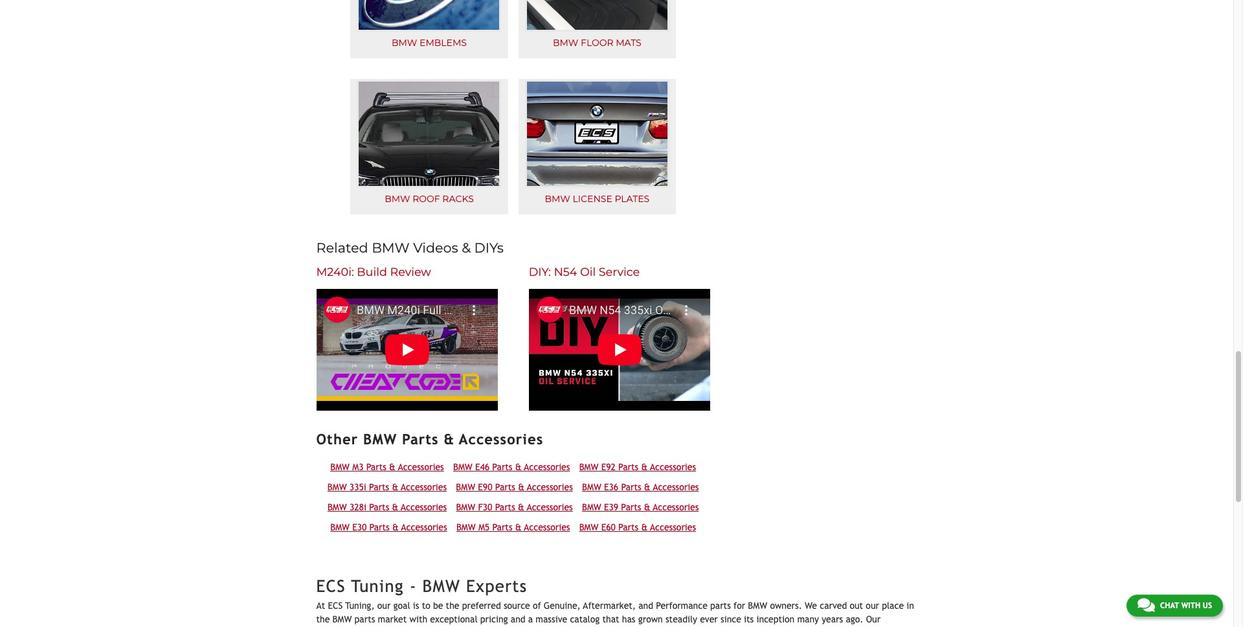 Task type: describe. For each thing, give the bounding box(es) containing it.
e46
[[475, 462, 490, 473]]

bmw up be
[[423, 577, 461, 596]]

catalog
[[570, 614, 600, 624]]

parts for e46
[[493, 462, 513, 473]]

with inside 'ecs tuning - bmw experts at ecs tuning, our goal is to be the preferred source of genuine, aftermarket, and performance parts for bmw owners. we carved out our place in the bmw parts market with exceptional pricing and a massive catalog that has grown steadily ever since its inception many years ago. ou'
[[410, 614, 428, 624]]

be
[[433, 600, 443, 611]]

& for bmw e90 parts & accessories
[[518, 482, 525, 493]]

review
[[390, 265, 431, 279]]

goal
[[394, 600, 410, 611]]

bmw e39 parts & accessories
[[582, 502, 699, 513]]

parts for m5
[[493, 522, 513, 533]]

since
[[721, 614, 742, 624]]

e36
[[604, 482, 619, 493]]

bmw for bmw e90 parts & accessories
[[456, 482, 476, 493]]

e30
[[353, 522, 367, 533]]

bmw for bmw emblems
[[392, 37, 417, 49]]

parts for f30
[[495, 502, 516, 513]]

years
[[822, 614, 844, 624]]

bmw 335i parts & accessories link
[[328, 482, 447, 493]]

bmw for bmw e46 parts & accessories
[[453, 462, 473, 473]]

diy: n54 oil service link
[[529, 265, 640, 279]]

bmw e30 parts & accessories
[[331, 522, 447, 533]]

0 vertical spatial ecs
[[316, 577, 346, 596]]

m240i: build review link
[[316, 265, 431, 279]]

0 horizontal spatial the
[[316, 614, 330, 624]]

market
[[378, 614, 407, 624]]

bmw e46 parts & accessories link
[[453, 462, 570, 473]]

1 vertical spatial ecs
[[328, 600, 343, 611]]

bmw e36 parts & accessories link
[[582, 482, 699, 493]]

1 horizontal spatial with
[[1182, 601, 1201, 610]]

bmw e46 parts & accessories
[[453, 462, 570, 473]]

bmw for bmw m3 parts & accessories
[[331, 462, 350, 473]]

roof
[[413, 193, 440, 205]]

1 vertical spatial parts
[[355, 614, 375, 624]]

bmw for bmw e92 parts & accessories
[[580, 462, 599, 473]]

many
[[798, 614, 819, 624]]

bmw roof racks link
[[351, 79, 508, 214]]

massive
[[536, 614, 568, 624]]

& for other bmw parts & accessories
[[444, 431, 455, 447]]

parts for m3
[[366, 462, 387, 473]]

bmw license plates link
[[519, 79, 676, 214]]

place
[[882, 600, 904, 611]]

oil
[[580, 265, 596, 279]]

videos
[[413, 240, 458, 256]]

has
[[622, 614, 636, 624]]

m5
[[479, 522, 490, 533]]

bmw for bmw e30 parts & accessories
[[331, 522, 350, 533]]

carved
[[820, 600, 847, 611]]

accessories for bmw e90 parts & accessories
[[527, 482, 573, 493]]

chat with us link
[[1127, 595, 1224, 617]]

bmw for bmw e39 parts & accessories
[[582, 502, 602, 513]]

bmw up m240i: build review 'link'
[[372, 240, 410, 256]]

build
[[357, 265, 387, 279]]

bmw roof racks
[[385, 193, 474, 205]]

that
[[603, 614, 620, 624]]

related
[[316, 240, 368, 256]]

bmw for bmw 335i parts & accessories
[[328, 482, 347, 493]]

e39
[[604, 502, 619, 513]]

accessories for bmw m3 parts & accessories
[[398, 462, 444, 473]]

accessories for bmw 328i parts & accessories
[[401, 502, 447, 513]]

to
[[422, 600, 431, 611]]

accessories for bmw e36 parts & accessories
[[653, 482, 699, 493]]

& for bmw m5 parts & accessories
[[515, 522, 522, 533]]

bmw e90 parts & accessories link
[[456, 482, 573, 493]]

service
[[599, 265, 640, 279]]

bmw emblems image
[[357, 0, 502, 32]]

parts for 328i
[[369, 502, 390, 513]]

parts for e30
[[370, 522, 390, 533]]

-
[[410, 577, 417, 596]]

tuning
[[351, 577, 404, 596]]

we
[[805, 600, 818, 611]]

accessories for bmw f30 parts & accessories
[[527, 502, 573, 513]]

e92
[[602, 462, 616, 473]]

bmw up 'its'
[[748, 600, 768, 611]]

bmw m3 parts & accessories
[[331, 462, 444, 473]]

pricing
[[480, 614, 508, 624]]

1 horizontal spatial parts
[[711, 600, 731, 611]]

inception
[[757, 614, 795, 624]]

its
[[744, 614, 754, 624]]

m240i: build review
[[316, 265, 431, 279]]

accessories for bmw m5 parts & accessories
[[524, 522, 570, 533]]

bmw m5 parts & accessories
[[457, 522, 570, 533]]

emblems
[[420, 37, 467, 49]]

& for bmw e60 parts & accessories
[[642, 522, 648, 533]]

bmw floor mats image
[[525, 0, 670, 32]]

& for bmw f30 parts & accessories
[[518, 502, 525, 513]]

parts for e60
[[619, 522, 639, 533]]

0 vertical spatial the
[[446, 600, 460, 611]]

parts for e92
[[619, 462, 639, 473]]

genuine,
[[544, 600, 581, 611]]

e60
[[602, 522, 616, 533]]

bmw 335i parts & accessories
[[328, 482, 447, 493]]

2 our from the left
[[866, 600, 880, 611]]

f30
[[478, 502, 493, 513]]

for
[[734, 600, 746, 611]]

bmw roof racks image
[[357, 80, 502, 188]]

m240i:
[[316, 265, 354, 279]]

parts for 335i
[[369, 482, 389, 493]]

accessories for bmw e30 parts & accessories
[[401, 522, 447, 533]]

at
[[316, 600, 325, 611]]

335i
[[350, 482, 367, 493]]

tuning,
[[345, 600, 375, 611]]

grown
[[639, 614, 663, 624]]

accessories for bmw e46 parts & accessories
[[524, 462, 570, 473]]

in
[[907, 600, 915, 611]]



Task type: locate. For each thing, give the bounding box(es) containing it.
1 vertical spatial and
[[511, 614, 526, 624]]

1 vertical spatial with
[[410, 614, 428, 624]]

328i
[[350, 502, 367, 513]]

bmw for bmw e60 parts & accessories
[[580, 522, 599, 533]]

aftermarket,
[[583, 600, 636, 611]]

bmw floor mats link
[[519, 0, 676, 58]]

parts right 335i
[[369, 482, 389, 493]]

0 vertical spatial and
[[639, 600, 654, 611]]

owners.
[[770, 600, 803, 611]]

of
[[533, 600, 541, 611]]

1 vertical spatial the
[[316, 614, 330, 624]]

& for bmw e30 parts & accessories
[[393, 522, 399, 533]]

& for related bmw videos & diys
[[462, 240, 471, 256]]

chat
[[1161, 601, 1180, 610]]

bmw left the license
[[545, 193, 571, 205]]

& for bmw e39 parts & accessories
[[644, 502, 651, 513]]

bmw license plates image
[[525, 80, 670, 188]]

bmw left m3
[[331, 462, 350, 473]]

bmw up the bmw m3 parts & accessories
[[363, 431, 397, 447]]

n54
[[554, 265, 577, 279]]

bmw for bmw e36 parts & accessories
[[582, 482, 602, 493]]

ago.
[[846, 614, 864, 624]]

bmw left the e30 in the bottom of the page
[[331, 522, 350, 533]]

parts for e39
[[621, 502, 642, 513]]

bmw for bmw roof racks
[[385, 193, 410, 205]]

our right out
[[866, 600, 880, 611]]

bmw for bmw m5 parts & accessories
[[457, 522, 476, 533]]

accessories up the bmw e36 parts & accessories
[[650, 462, 696, 473]]

bmw f30 parts & accessories link
[[456, 502, 573, 513]]

bmw 328i parts & accessories link
[[328, 502, 447, 513]]

& for bmw e36 parts & accessories
[[644, 482, 651, 493]]

performance
[[656, 600, 708, 611]]

bmw left 335i
[[328, 482, 347, 493]]

bmw left e39 at the bottom left of page
[[582, 502, 602, 513]]

& for bmw 335i parts & accessories
[[392, 482, 399, 493]]

accessories up bmw e39 parts & accessories
[[653, 482, 699, 493]]

accessories up bmw e90 parts & accessories link
[[524, 462, 570, 473]]

and up grown
[[639, 600, 654, 611]]

exceptional
[[430, 614, 478, 624]]

bmw 328i parts & accessories
[[328, 502, 447, 513]]

bmw m3 parts & accessories link
[[331, 462, 444, 473]]

bmw for bmw floor mats
[[553, 37, 579, 49]]

our up market on the left bottom of page
[[377, 600, 391, 611]]

bmw down tuning,
[[333, 614, 352, 624]]

m3
[[353, 462, 364, 473]]

parts up bmw m3 parts & accessories link
[[402, 431, 439, 447]]

ecs tuning - bmw experts at ecs tuning, our goal is to be the preferred source of genuine, aftermarket, and performance parts for bmw owners. we carved out our place in the bmw parts market with exceptional pricing and a massive catalog that has grown steadily ever since its inception many years ago. ou
[[316, 577, 915, 627]]

and
[[639, 600, 654, 611], [511, 614, 526, 624]]

accessories for bmw 335i parts & accessories
[[401, 482, 447, 493]]

parts for e90
[[495, 482, 516, 493]]

bmw f30 parts & accessories
[[456, 502, 573, 513]]

floor
[[581, 37, 614, 49]]

parts right the e30 in the bottom of the page
[[370, 522, 390, 533]]

steadily
[[666, 614, 698, 624]]

bmw e39 parts & accessories link
[[582, 502, 699, 513]]

bmw e60 parts & accessories link
[[580, 522, 696, 533]]

and left a
[[511, 614, 526, 624]]

related bmw videos & diys
[[316, 240, 504, 256]]

accessories down bmw e36 parts & accessories link
[[653, 502, 699, 513]]

bmw emblems link
[[351, 0, 508, 58]]

the up exceptional
[[446, 600, 460, 611]]

parts up the since
[[711, 600, 731, 611]]

& for bmw 328i parts & accessories
[[392, 502, 399, 513]]

is
[[413, 600, 419, 611]]

bmw e36 parts & accessories
[[582, 482, 699, 493]]

bmw left f30
[[456, 502, 476, 513]]

bmw m5 parts & accessories link
[[457, 522, 570, 533]]

0 vertical spatial with
[[1182, 601, 1201, 610]]

accessories down bmw 328i parts & accessories link on the bottom of the page
[[401, 522, 447, 533]]

bmw left "floor"
[[553, 37, 579, 49]]

accessories for other bmw parts & accessories
[[459, 431, 544, 447]]

1 horizontal spatial and
[[639, 600, 654, 611]]

accessories up bmw f30 parts & accessories at the bottom left of page
[[527, 482, 573, 493]]

parts right m5 at the left bottom of page
[[493, 522, 513, 533]]

us
[[1203, 601, 1213, 610]]

parts right e39 at the bottom left of page
[[621, 502, 642, 513]]

bmw left the roof
[[385, 193, 410, 205]]

our
[[377, 600, 391, 611], [866, 600, 880, 611]]

0 horizontal spatial with
[[410, 614, 428, 624]]

mats
[[616, 37, 642, 49]]

e90
[[478, 482, 493, 493]]

parts for e36
[[622, 482, 642, 493]]

parts down tuning,
[[355, 614, 375, 624]]

0 horizontal spatial and
[[511, 614, 526, 624]]

preferred
[[462, 600, 501, 611]]

source
[[504, 600, 530, 611]]

diy: n54 oil service
[[529, 265, 640, 279]]

other
[[316, 431, 358, 447]]

accessories down other bmw parts & accessories
[[398, 462, 444, 473]]

bmw emblems
[[392, 37, 467, 49]]

bmw left e92 in the left of the page
[[580, 462, 599, 473]]

accessories down bmw f30 parts & accessories 'link' at bottom
[[524, 522, 570, 533]]

&
[[462, 240, 471, 256], [444, 431, 455, 447], [389, 462, 396, 473], [515, 462, 522, 473], [642, 462, 648, 473], [392, 482, 399, 493], [518, 482, 525, 493], [644, 482, 651, 493], [392, 502, 399, 513], [518, 502, 525, 513], [644, 502, 651, 513], [393, 522, 399, 533], [515, 522, 522, 533], [642, 522, 648, 533]]

ever
[[700, 614, 718, 624]]

comments image
[[1138, 597, 1156, 613]]

parts right 328i
[[369, 502, 390, 513]]

bmw inside "link"
[[553, 37, 579, 49]]

experts
[[466, 577, 528, 596]]

out
[[850, 600, 864, 611]]

bmw license plates
[[545, 193, 650, 205]]

0 horizontal spatial our
[[377, 600, 391, 611]]

1 our from the left
[[377, 600, 391, 611]]

parts right e92 in the left of the page
[[619, 462, 639, 473]]

parts right the e36
[[622, 482, 642, 493]]

accessories for bmw e39 parts & accessories
[[653, 502, 699, 513]]

parts right e60
[[619, 522, 639, 533]]

accessories up bmw 328i parts & accessories
[[401, 482, 447, 493]]

1 horizontal spatial our
[[866, 600, 880, 611]]

bmw e92 parts & accessories link
[[580, 462, 696, 473]]

bmw for bmw 328i parts & accessories
[[328, 502, 347, 513]]

diy:
[[529, 265, 551, 279]]

& for bmw m3 parts & accessories
[[389, 462, 396, 473]]

accessories up bmw e46 parts & accessories
[[459, 431, 544, 447]]

accessories down bmw e90 parts & accessories link
[[527, 502, 573, 513]]

bmw for bmw f30 parts & accessories
[[456, 502, 476, 513]]

bmw floor mats
[[553, 37, 642, 49]]

chat with us
[[1161, 601, 1213, 610]]

parts right the e46
[[493, 462, 513, 473]]

accessories
[[459, 431, 544, 447], [398, 462, 444, 473], [524, 462, 570, 473], [650, 462, 696, 473], [401, 482, 447, 493], [527, 482, 573, 493], [653, 482, 699, 493], [401, 502, 447, 513], [527, 502, 573, 513], [653, 502, 699, 513], [401, 522, 447, 533], [524, 522, 570, 533], [650, 522, 696, 533]]

bmw e30 parts & accessories link
[[331, 522, 447, 533]]

bmw e60 parts & accessories
[[580, 522, 696, 533]]

a
[[528, 614, 533, 624]]

ecs right 'at'
[[328, 600, 343, 611]]

bmw
[[392, 37, 417, 49], [553, 37, 579, 49], [385, 193, 410, 205], [545, 193, 571, 205], [372, 240, 410, 256], [363, 431, 397, 447], [331, 462, 350, 473], [453, 462, 473, 473], [580, 462, 599, 473], [328, 482, 347, 493], [456, 482, 476, 493], [582, 482, 602, 493], [328, 502, 347, 513], [456, 502, 476, 513], [582, 502, 602, 513], [331, 522, 350, 533], [457, 522, 476, 533], [580, 522, 599, 533], [423, 577, 461, 596], [748, 600, 768, 611], [333, 614, 352, 624]]

bmw e90 parts & accessories
[[456, 482, 573, 493]]

accessories down bmw e39 parts & accessories
[[650, 522, 696, 533]]

parts right f30
[[495, 502, 516, 513]]

0 horizontal spatial parts
[[355, 614, 375, 624]]

bmw left 328i
[[328, 502, 347, 513]]

diys
[[475, 240, 504, 256]]

bmw e92 parts & accessories
[[580, 462, 696, 473]]

with
[[1182, 601, 1201, 610], [410, 614, 428, 624]]

parts right m3
[[366, 462, 387, 473]]

license
[[573, 193, 613, 205]]

with left us at the right
[[1182, 601, 1201, 610]]

the
[[446, 600, 460, 611], [316, 614, 330, 624]]

bmw left the e36
[[582, 482, 602, 493]]

with down is
[[410, 614, 428, 624]]

bmw down bmw emblems image
[[392, 37, 417, 49]]

parts for bmw
[[402, 431, 439, 447]]

parts
[[402, 431, 439, 447], [366, 462, 387, 473], [493, 462, 513, 473], [619, 462, 639, 473], [369, 482, 389, 493], [495, 482, 516, 493], [622, 482, 642, 493], [369, 502, 390, 513], [495, 502, 516, 513], [621, 502, 642, 513], [370, 522, 390, 533], [493, 522, 513, 533], [619, 522, 639, 533]]

0 vertical spatial parts
[[711, 600, 731, 611]]

bmw left m5 at the left bottom of page
[[457, 522, 476, 533]]

bmw left e60
[[580, 522, 599, 533]]

parts
[[711, 600, 731, 611], [355, 614, 375, 624]]

bmw left the e46
[[453, 462, 473, 473]]

& for bmw e46 parts & accessories
[[515, 462, 522, 473]]

ecs up 'at'
[[316, 577, 346, 596]]

accessories up bmw e30 parts & accessories
[[401, 502, 447, 513]]

bmw left e90
[[456, 482, 476, 493]]

bmw for bmw license plates
[[545, 193, 571, 205]]

1 horizontal spatial the
[[446, 600, 460, 611]]

accessories for bmw e60 parts & accessories
[[650, 522, 696, 533]]

accessories for bmw e92 parts & accessories
[[650, 462, 696, 473]]

& for bmw e92 parts & accessories
[[642, 462, 648, 473]]

parts right e90
[[495, 482, 516, 493]]

the down 'at'
[[316, 614, 330, 624]]



Task type: vqa. For each thing, say whether or not it's contained in the screenshot.
2nd question circle image from the top
no



